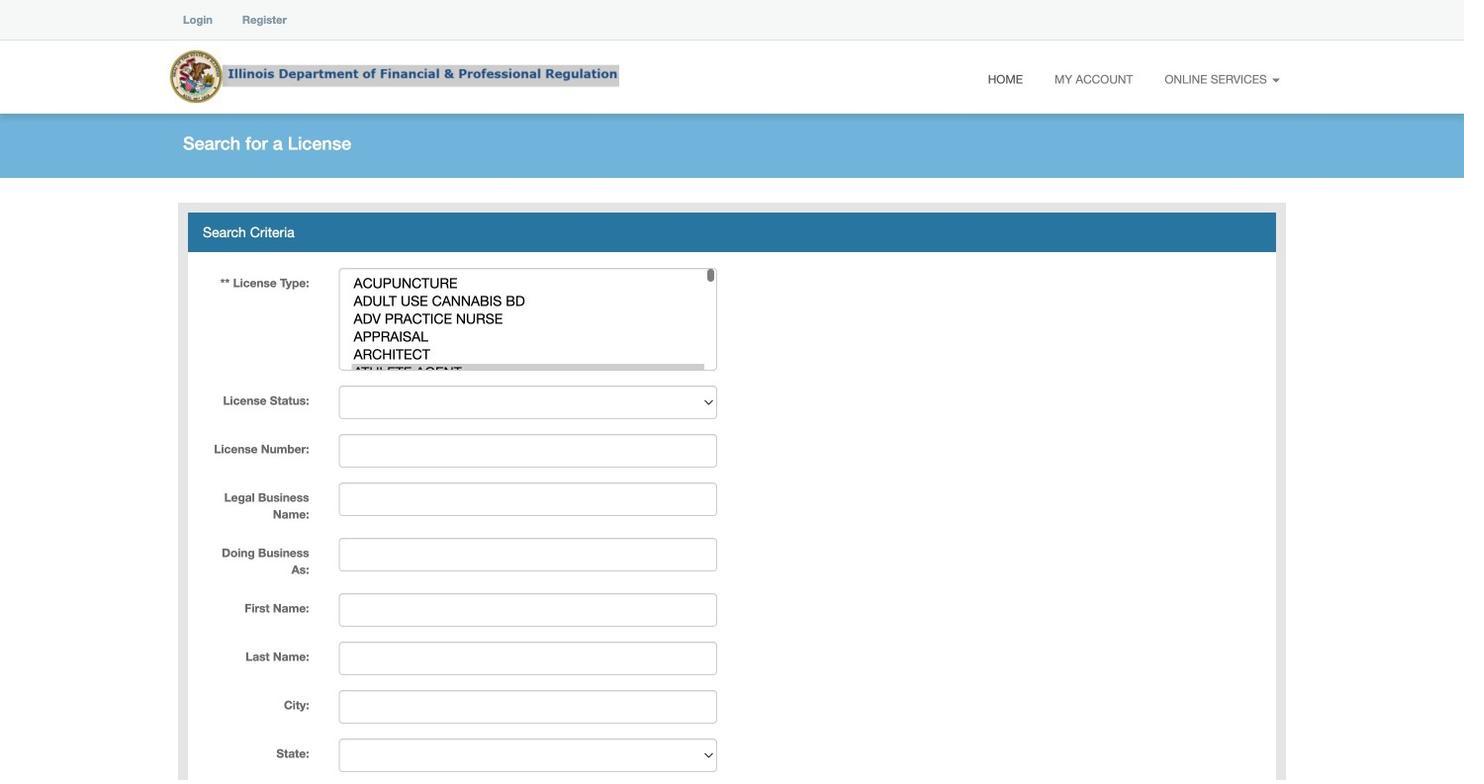 Task type: describe. For each thing, give the bounding box(es) containing it.
illinois department of financial and professional regulation image
[[168, 45, 619, 108]]



Task type: locate. For each thing, give the bounding box(es) containing it.
None text field
[[339, 434, 717, 468], [339, 483, 717, 516], [339, 538, 717, 572], [339, 594, 717, 627], [339, 691, 717, 724], [339, 434, 717, 468], [339, 483, 717, 516], [339, 538, 717, 572], [339, 594, 717, 627], [339, 691, 717, 724]]

None text field
[[339, 642, 717, 676]]



